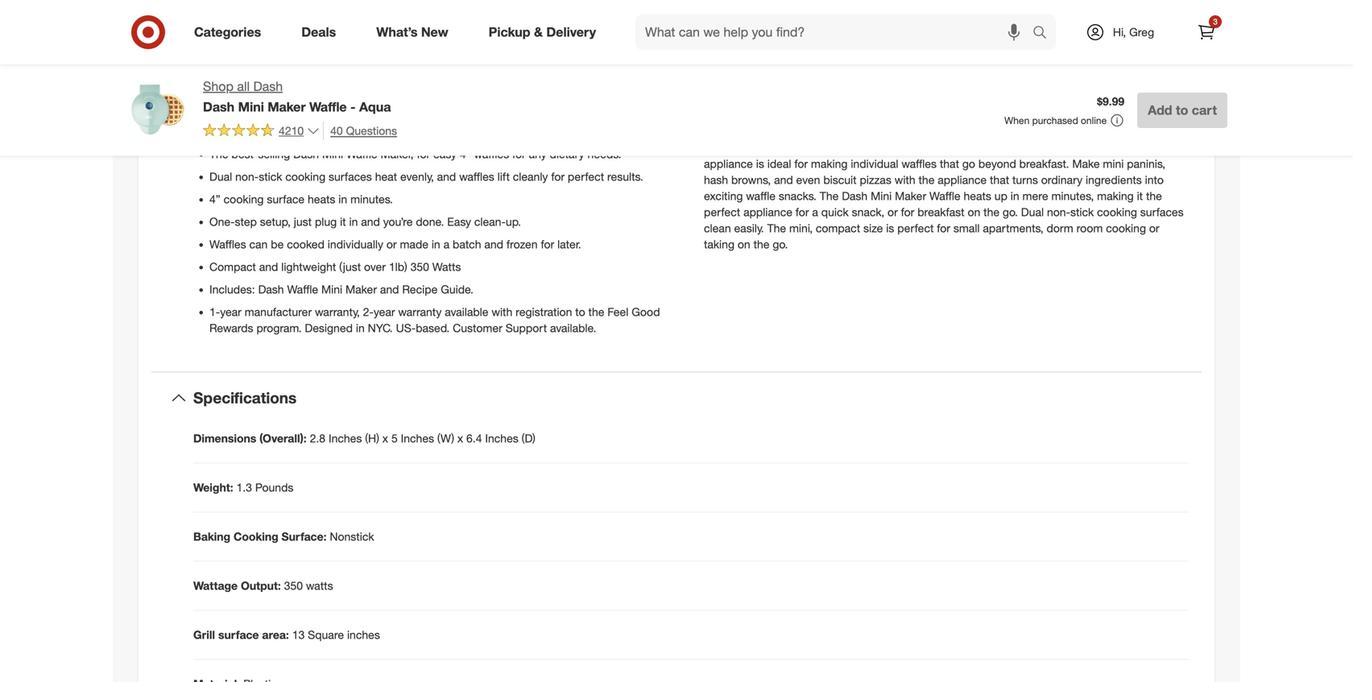 Task type: locate. For each thing, give the bounding box(es) containing it.
is down the compact,
[[756, 157, 765, 171]]

maker,
[[381, 147, 414, 161]]

or
[[888, 205, 898, 219], [1150, 221, 1160, 235], [387, 237, 397, 251]]

1 horizontal spatial perfect
[[704, 205, 741, 219]]

baking
[[193, 530, 231, 544]]

the left mini,
[[768, 221, 787, 235]]

(overall):
[[260, 431, 307, 445]]

1 horizontal spatial making
[[1098, 189, 1134, 203]]

for down dietary
[[551, 170, 565, 184]]

a left batch
[[444, 237, 450, 251]]

perfect
[[568, 170, 604, 184], [704, 205, 741, 219], [898, 221, 934, 235]]

5
[[392, 431, 398, 445]]

0 horizontal spatial surface
[[218, 628, 259, 642]]

and down clean-
[[485, 237, 504, 251]]

0 vertical spatial stick
[[259, 170, 282, 184]]

wattage output: 350 watts
[[193, 579, 333, 593]]

2 horizontal spatial the
[[820, 189, 839, 203]]

waffle left the '-'
[[309, 99, 347, 115]]

1 horizontal spatial dual
[[1022, 205, 1044, 219]]

1 horizontal spatial heats
[[964, 189, 992, 203]]

later.
[[558, 237, 581, 251]]

surface
[[267, 192, 305, 206], [218, 628, 259, 642]]

4" right easy on the top of the page
[[460, 147, 471, 161]]

hi,
[[1114, 25, 1127, 39]]

1 horizontal spatial surface
[[267, 192, 305, 206]]

0 horizontal spatial that
[[940, 157, 960, 171]]

(w)
[[437, 431, 454, 445]]

mini inside "shop all dash dash mini maker waffle - aqua"
[[238, 99, 264, 115]]

0 horizontal spatial &
[[534, 24, 543, 40]]

results.
[[608, 170, 644, 184]]

one-
[[210, 215, 235, 229]]

& right cute
[[732, 141, 739, 155]]

mini,
[[790, 221, 813, 235]]

year up rewards
[[220, 305, 242, 319]]

stick down selling
[[259, 170, 282, 184]]

mere
[[1023, 189, 1049, 203]]

1 vertical spatial a
[[444, 237, 450, 251]]

cooking right room
[[1107, 221, 1147, 235]]

1 horizontal spatial year
[[374, 305, 395, 319]]

inches left (d)
[[485, 431, 519, 445]]

1 vertical spatial 350
[[284, 579, 303, 593]]

hash
[[704, 173, 729, 187]]

go. up apartments,
[[1003, 205, 1018, 219]]

nonstick
[[330, 530, 374, 544]]

in inside 1-year manufacturer warranty, 2-year warranty available with registration to the feel good rewards program. designed in nyc. us-based. customer support available.
[[356, 321, 365, 335]]

1 horizontal spatial surfaces
[[1141, 205, 1184, 219]]

0 horizontal spatial inches
[[329, 431, 362, 445]]

beyond
[[979, 157, 1017, 171]]

1 vertical spatial stick
[[1071, 205, 1094, 219]]

1 vertical spatial with
[[492, 305, 513, 319]]

0 horizontal spatial with
[[492, 305, 513, 319]]

year up nyc. in the top left of the page
[[374, 305, 395, 319]]

dual inside cute & compact, the dash mini maker waffle makes snack-sized waffles an everyday treat. this appliance is ideal for making individual waffles that go beyond breakfast. make mini paninis, hash browns, and even biscuit pizzas with the appliance that turns ordinary ingredients into exciting waffle snacks. the dash mini maker waffle heats up in mere minutes, making it the perfect appliance for a quick snack, or for breakfast on the go. dual non-stick cooking surfaces clean easily. the mini, compact size is perfect for small apartments, dorm room cooking or taking on the go.
[[1022, 205, 1044, 219]]

0 vertical spatial on
[[968, 205, 981, 219]]

& for pickup
[[534, 24, 543, 40]]

0 vertical spatial that
[[940, 157, 960, 171]]

shop all dash dash mini maker waffle - aqua
[[203, 79, 391, 115]]

a left the quick
[[813, 205, 819, 219]]

in right made
[[432, 237, 441, 251]]

or right the snack, on the top of page
[[888, 205, 898, 219]]

x
[[383, 431, 388, 445], [458, 431, 463, 445]]

&
[[534, 24, 543, 40], [732, 141, 739, 155]]

1 horizontal spatial non-
[[1048, 205, 1071, 219]]

wattage
[[193, 579, 238, 593]]

and down ideal
[[774, 173, 793, 187]]

0 vertical spatial a
[[813, 205, 819, 219]]

1 vertical spatial appliance
[[938, 173, 987, 187]]

when
[[1005, 114, 1030, 126]]

0 vertical spatial to
[[1176, 102, 1189, 118]]

0 vertical spatial 4"
[[460, 147, 471, 161]]

in
[[1011, 189, 1020, 203], [339, 192, 347, 206], [349, 215, 358, 229], [432, 237, 441, 251], [356, 321, 365, 335]]

1lb)
[[389, 260, 407, 274]]

1 horizontal spatial it
[[1137, 189, 1144, 203]]

perfect down breakfast
[[898, 221, 934, 235]]

1 horizontal spatial inches
[[401, 431, 434, 445]]

0 horizontal spatial making
[[811, 157, 848, 171]]

0 horizontal spatial or
[[387, 237, 397, 251]]

2 vertical spatial perfect
[[898, 221, 934, 235]]

the up breakfast
[[919, 173, 935, 187]]

non- down best-
[[235, 170, 259, 184]]

1 vertical spatial the
[[820, 189, 839, 203]]

the down easily.
[[754, 237, 770, 251]]

non-
[[235, 170, 259, 184], [1048, 205, 1071, 219]]

0 horizontal spatial the
[[210, 147, 228, 161]]

feel
[[608, 305, 629, 319]]

heats left up
[[964, 189, 992, 203]]

pounds
[[255, 481, 294, 495]]

1 vertical spatial that
[[990, 173, 1010, 187]]

makes
[[933, 141, 966, 155]]

inches left (h)
[[329, 431, 362, 445]]

2 vertical spatial the
[[768, 221, 787, 235]]

to inside "add to cart" button
[[1176, 102, 1189, 118]]

2 horizontal spatial or
[[1150, 221, 1160, 235]]

0 vertical spatial with
[[895, 173, 916, 187]]

mini down all
[[238, 99, 264, 115]]

0 horizontal spatial 4"
[[210, 192, 221, 206]]

perfect down needs.
[[568, 170, 604, 184]]

1 horizontal spatial stick
[[1071, 205, 1094, 219]]

in up individually
[[349, 215, 358, 229]]

0 vertical spatial dual
[[210, 170, 232, 184]]

in down 2-
[[356, 321, 365, 335]]

surface right grill
[[218, 628, 259, 642]]

0 horizontal spatial dual
[[210, 170, 232, 184]]

0 vertical spatial appliance
[[704, 157, 753, 171]]

0 horizontal spatial 350
[[284, 579, 303, 593]]

it down ingredients
[[1137, 189, 1144, 203]]

weight: 1.3 pounds
[[193, 481, 294, 495]]

available
[[445, 305, 489, 319]]

maker inside "shop all dash dash mini maker waffle - aqua"
[[268, 99, 306, 115]]

1 vertical spatial 4"
[[210, 192, 221, 206]]

the inside 1-year manufacturer warranty, 2-year warranty available with registration to the feel good rewards program. designed in nyc. us-based. customer support available.
[[589, 305, 605, 319]]

with right pizzas on the top right of page
[[895, 173, 916, 187]]

0 vertical spatial is
[[756, 157, 765, 171]]

be
[[271, 237, 284, 251]]

dimensions
[[193, 431, 256, 445]]

maker
[[268, 99, 306, 115], [865, 141, 896, 155], [895, 189, 927, 203], [346, 282, 377, 296]]

dash up the snack, on the top of page
[[842, 189, 868, 203]]

4210
[[279, 124, 304, 138]]

heats up plug
[[308, 192, 336, 206]]

it right plug
[[340, 215, 346, 229]]

maker up the 4210 at the left of page
[[268, 99, 306, 115]]

& right pickup
[[534, 24, 543, 40]]

snack,
[[852, 205, 885, 219]]

about this item
[[610, 10, 744, 33]]

to up available.
[[576, 305, 586, 319]]

1 vertical spatial to
[[576, 305, 586, 319]]

the up even
[[792, 141, 808, 155]]

on down easily.
[[738, 237, 751, 251]]

the
[[210, 147, 228, 161], [820, 189, 839, 203], [768, 221, 787, 235]]

the left best-
[[210, 147, 228, 161]]

2 vertical spatial or
[[387, 237, 397, 251]]

with up support
[[492, 305, 513, 319]]

stick
[[259, 170, 282, 184], [1071, 205, 1094, 219]]

stick inside cute & compact, the dash mini maker waffle makes snack-sized waffles an everyday treat. this appliance is ideal for making individual waffles that go beyond breakfast. make mini paninis, hash browns, and even biscuit pizzas with the appliance that turns ordinary ingredients into exciting waffle snacks. the dash mini maker waffle heats up in mere minutes, making it the perfect appliance for a quick snack, or for breakfast on the go. dual non-stick cooking surfaces clean easily. the mini, compact size is perfect for small apartments, dorm room cooking or taking on the go.
[[1071, 205, 1094, 219]]

exciting
[[704, 189, 743, 203]]

the up the quick
[[820, 189, 839, 203]]

weight:
[[193, 481, 233, 495]]

with inside cute & compact, the dash mini maker waffle makes snack-sized waffles an everyday treat. this appliance is ideal for making individual waffles that go beyond breakfast. make mini paninis, hash browns, and even biscuit pizzas with the appliance that turns ordinary ingredients into exciting waffle snacks. the dash mini maker waffle heats up in mere minutes, making it the perfect appliance for a quick snack, or for breakfast on the go. dual non-stick cooking surfaces clean easily. the mini, compact size is perfect for small apartments, dorm room cooking or taking on the go.
[[895, 173, 916, 187]]

0 horizontal spatial it
[[340, 215, 346, 229]]

0 horizontal spatial go.
[[773, 237, 788, 251]]

0 horizontal spatial year
[[220, 305, 242, 319]]

manufacturer
[[245, 305, 312, 319]]

easily.
[[734, 221, 764, 235]]

1 horizontal spatial &
[[732, 141, 739, 155]]

ideal
[[768, 157, 792, 171]]

40 questions
[[330, 124, 397, 138]]

1-year manufacturer warranty, 2-year warranty available with registration to the feel good rewards program. designed in nyc. us-based. customer support available.
[[210, 305, 660, 335]]

0 vertical spatial non-
[[235, 170, 259, 184]]

0 horizontal spatial x
[[383, 431, 388, 445]]

0 vertical spatial go.
[[1003, 205, 1018, 219]]

to
[[1176, 102, 1189, 118], [576, 305, 586, 319]]

1 vertical spatial or
[[1150, 221, 1160, 235]]

waffles left lift on the left of page
[[459, 170, 495, 184]]

350 right 1lb) in the top of the page
[[411, 260, 429, 274]]

perfect down exciting at the top right of page
[[704, 205, 741, 219]]

item
[[705, 10, 744, 33]]

1 vertical spatial &
[[732, 141, 739, 155]]

for up even
[[795, 157, 808, 171]]

surfaces
[[329, 170, 372, 184], [1141, 205, 1184, 219]]

mini down compact and lightweight (just over 1lb) 350 watts
[[321, 282, 343, 296]]

apartments,
[[983, 221, 1044, 235]]

0 horizontal spatial non-
[[235, 170, 259, 184]]

0 vertical spatial or
[[888, 205, 898, 219]]

surface up 'setup,'
[[267, 192, 305, 206]]

1 vertical spatial surface
[[218, 628, 259, 642]]

waffles
[[210, 237, 246, 251]]

deals
[[302, 24, 336, 40]]

waffles up lift on the left of page
[[474, 147, 509, 161]]

pickup & delivery link
[[475, 15, 616, 50]]

1 vertical spatial non-
[[1048, 205, 1071, 219]]

1 vertical spatial perfect
[[704, 205, 741, 219]]

breakfast.
[[1020, 157, 1070, 171]]

clean
[[704, 221, 731, 235]]

easy
[[434, 147, 457, 161]]

dash down the 4210 at the left of page
[[293, 147, 319, 161]]

1 horizontal spatial x
[[458, 431, 463, 445]]

1 horizontal spatial is
[[887, 221, 895, 235]]

surfaces up minutes.
[[329, 170, 372, 184]]

for
[[417, 147, 430, 161], [512, 147, 526, 161], [795, 157, 808, 171], [551, 170, 565, 184], [796, 205, 809, 219], [901, 205, 915, 219], [937, 221, 951, 235], [541, 237, 555, 251]]

evenly,
[[400, 170, 434, 184]]

350 left the watts
[[284, 579, 303, 593]]

go. down snacks.
[[773, 237, 788, 251]]

even
[[797, 173, 821, 187]]

0 vertical spatial it
[[1137, 189, 1144, 203]]

(h)
[[365, 431, 379, 445]]

dash right all
[[253, 79, 283, 94]]

to right add
[[1176, 102, 1189, 118]]

1 vertical spatial making
[[1098, 189, 1134, 203]]

inches
[[329, 431, 362, 445], [401, 431, 434, 445], [485, 431, 519, 445]]

1 vertical spatial on
[[738, 237, 751, 251]]

cleanly
[[513, 170, 548, 184]]

4" up the one-
[[210, 192, 221, 206]]

1-
[[210, 305, 220, 319]]

1 vertical spatial go.
[[773, 237, 788, 251]]

on up small
[[968, 205, 981, 219]]

a inside cute & compact, the dash mini maker waffle makes snack-sized waffles an everyday treat. this appliance is ideal for making individual waffles that go beyond breakfast. make mini paninis, hash browns, and even biscuit pizzas with the appliance that turns ordinary ingredients into exciting waffle snacks. the dash mini maker waffle heats up in mere minutes, making it the perfect appliance for a quick snack, or for breakfast on the go. dual non-stick cooking surfaces clean easily. the mini, compact size is perfect for small apartments, dorm room cooking or taking on the go.
[[813, 205, 819, 219]]

1 horizontal spatial that
[[990, 173, 1010, 187]]

turns
[[1013, 173, 1039, 187]]

for left easy on the top of the page
[[417, 147, 430, 161]]

online
[[1081, 114, 1107, 126]]

waffle down lightweight
[[287, 282, 318, 296]]

0 vertical spatial 350
[[411, 260, 429, 274]]

1 horizontal spatial with
[[895, 173, 916, 187]]

dash up manufacturer
[[258, 282, 284, 296]]

inches right the '5'
[[401, 431, 434, 445]]

go.
[[1003, 205, 1018, 219], [773, 237, 788, 251]]

size
[[864, 221, 883, 235]]

1 horizontal spatial or
[[888, 205, 898, 219]]

x left the '5'
[[383, 431, 388, 445]]

appliance up hash
[[704, 157, 753, 171]]

individual
[[851, 157, 899, 171]]

it inside cute & compact, the dash mini maker waffle makes snack-sized waffles an everyday treat. this appliance is ideal for making individual waffles that go beyond breakfast. make mini paninis, hash browns, and even biscuit pizzas with the appliance that turns ordinary ingredients into exciting waffle snacks. the dash mini maker waffle heats up in mere minutes, making it the perfect appliance for a quick snack, or for breakfast on the go. dual non-stick cooking surfaces clean easily. the mini, compact size is perfect for small apartments, dorm room cooking or taking on the go.
[[1137, 189, 1144, 203]]

making down ingredients
[[1098, 189, 1134, 203]]

or down into at the top right of page
[[1150, 221, 1160, 235]]

and
[[437, 170, 456, 184], [774, 173, 793, 187], [361, 215, 380, 229], [485, 237, 504, 251], [259, 260, 278, 274], [380, 282, 399, 296]]

that up up
[[990, 173, 1010, 187]]

surfaces down into at the top right of page
[[1141, 205, 1184, 219]]

0 horizontal spatial surfaces
[[329, 170, 372, 184]]

2 x from the left
[[458, 431, 463, 445]]

& inside cute & compact, the dash mini maker waffle makes snack-sized waffles an everyday treat. this appliance is ideal for making individual waffles that go beyond breakfast. make mini paninis, hash browns, and even biscuit pizzas with the appliance that turns ordinary ingredients into exciting waffle snacks. the dash mini maker waffle heats up in mere minutes, making it the perfect appliance for a quick snack, or for breakfast on the go. dual non-stick cooking surfaces clean easily. the mini, compact size is perfect for small apartments, dorm room cooking or taking on the go.
[[732, 141, 739, 155]]

0 horizontal spatial perfect
[[568, 170, 604, 184]]

paninis,
[[1128, 157, 1166, 171]]

0 horizontal spatial to
[[576, 305, 586, 319]]

1 vertical spatial dual
[[1022, 205, 1044, 219]]

the left feel
[[589, 305, 605, 319]]

2 horizontal spatial perfect
[[898, 221, 934, 235]]

2 horizontal spatial inches
[[485, 431, 519, 445]]

appliance down go
[[938, 173, 987, 187]]

4" cooking surface heats in minutes.
[[210, 192, 393, 206]]

x left 6.4
[[458, 431, 463, 445]]

dual down best-
[[210, 170, 232, 184]]

0 vertical spatial &
[[534, 24, 543, 40]]

customer
[[453, 321, 503, 335]]

mini up individual
[[840, 141, 861, 155]]

or left made
[[387, 237, 397, 251]]

in left minutes.
[[339, 192, 347, 206]]

& for cute
[[732, 141, 739, 155]]

non- up dorm
[[1048, 205, 1071, 219]]

that down makes
[[940, 157, 960, 171]]

stick up room
[[1071, 205, 1094, 219]]

the down into at the top right of page
[[1147, 189, 1163, 203]]

1 horizontal spatial to
[[1176, 102, 1189, 118]]

appliance down the waffle
[[744, 205, 793, 219]]

1 horizontal spatial a
[[813, 205, 819, 219]]

1 horizontal spatial go.
[[1003, 205, 1018, 219]]

inches
[[347, 628, 380, 642]]

1 vertical spatial surfaces
[[1141, 205, 1184, 219]]

that
[[940, 157, 960, 171], [990, 173, 1010, 187]]

designed
[[305, 321, 353, 335]]

1 vertical spatial is
[[887, 221, 895, 235]]

mini
[[1103, 157, 1124, 171]]

is right size at top right
[[887, 221, 895, 235]]

available.
[[550, 321, 597, 335]]



Task type: describe. For each thing, give the bounding box(es) containing it.
the best-selling dash mini waffle maker, for easy 4" waffles for any dietary needs.
[[210, 147, 622, 161]]

highlights
[[193, 117, 255, 133]]

1 inches from the left
[[329, 431, 362, 445]]

based.
[[416, 321, 450, 335]]

cooking up room
[[1098, 205, 1138, 219]]

deals link
[[288, 15, 356, 50]]

greg
[[1130, 25, 1155, 39]]

40 questions link
[[323, 122, 397, 140]]

includes: dash waffle mini maker and recipe guide.
[[210, 282, 474, 296]]

dash up even
[[811, 141, 837, 155]]

clean-
[[475, 215, 506, 229]]

compact
[[816, 221, 861, 235]]

square
[[308, 628, 344, 642]]

to inside 1-year manufacturer warranty, 2-year warranty available with registration to the feel good rewards program. designed in nyc. us-based. customer support available.
[[576, 305, 586, 319]]

0 vertical spatial perfect
[[568, 170, 604, 184]]

1 vertical spatial it
[[340, 215, 346, 229]]

4210 link
[[203, 122, 320, 141]]

2 year from the left
[[374, 305, 395, 319]]

add to cart button
[[1138, 93, 1228, 128]]

non- inside cute & compact, the dash mini maker waffle makes snack-sized waffles an everyday treat. this appliance is ideal for making individual waffles that go beyond breakfast. make mini paninis, hash browns, and even biscuit pizzas with the appliance that turns ordinary ingredients into exciting waffle snacks. the dash mini maker waffle heats up in mere minutes, making it the perfect appliance for a quick snack, or for breakfast on the go. dual non-stick cooking surfaces clean easily. the mini, compact size is perfect for small apartments, dorm room cooking or taking on the go.
[[1048, 205, 1071, 219]]

waffles up breakfast.
[[1033, 141, 1068, 155]]

waffle inside "shop all dash dash mini maker waffle - aqua"
[[309, 99, 347, 115]]

1 horizontal spatial on
[[968, 205, 981, 219]]

treat.
[[1135, 141, 1161, 155]]

everyday
[[1086, 141, 1132, 155]]

dual non-stick cooking surfaces heat evenly, and waffles lift cleanly for perfect results.
[[210, 170, 644, 184]]

breakfast
[[918, 205, 965, 219]]

room
[[1077, 221, 1103, 235]]

watts
[[306, 579, 333, 593]]

maker up 2-
[[346, 282, 377, 296]]

(just
[[339, 260, 361, 274]]

pickup
[[489, 24, 531, 40]]

0 horizontal spatial stick
[[259, 170, 282, 184]]

over
[[364, 260, 386, 274]]

1 x from the left
[[383, 431, 388, 445]]

can
[[249, 237, 268, 251]]

ingredients
[[1086, 173, 1142, 187]]

aqua
[[359, 99, 391, 115]]

watts
[[433, 260, 461, 274]]

$9.99
[[1098, 94, 1125, 108]]

1 year from the left
[[220, 305, 242, 319]]

heat
[[375, 170, 397, 184]]

cooked
[[287, 237, 325, 251]]

waffle up breakfast
[[930, 189, 961, 203]]

program.
[[257, 321, 302, 335]]

pickup & delivery
[[489, 24, 596, 40]]

the down up
[[984, 205, 1000, 219]]

minutes,
[[1052, 189, 1095, 203]]

3
[[1214, 17, 1218, 27]]

0 vertical spatial surface
[[267, 192, 305, 206]]

done.
[[416, 215, 444, 229]]

3 inches from the left
[[485, 431, 519, 445]]

compact,
[[742, 141, 789, 155]]

frozen
[[507, 237, 538, 251]]

categories link
[[181, 15, 281, 50]]

questions
[[346, 124, 397, 138]]

(d)
[[522, 431, 536, 445]]

this
[[1164, 141, 1185, 155]]

about
[[610, 10, 663, 33]]

cart
[[1192, 102, 1218, 118]]

add
[[1148, 102, 1173, 118]]

lightweight
[[281, 260, 336, 274]]

waffle left makes
[[899, 141, 930, 155]]

all
[[237, 79, 250, 94]]

for left any
[[512, 147, 526, 161]]

for left later.
[[541, 237, 555, 251]]

an
[[1071, 141, 1083, 155]]

0 horizontal spatial heats
[[308, 192, 336, 206]]

purchased
[[1033, 114, 1079, 126]]

any
[[529, 147, 547, 161]]

what's new
[[377, 24, 449, 40]]

browns,
[[732, 173, 771, 187]]

What can we help you find? suggestions appear below search field
[[636, 15, 1037, 50]]

what's new link
[[363, 15, 469, 50]]

what's
[[377, 24, 418, 40]]

minutes.
[[351, 192, 393, 206]]

2 inches from the left
[[401, 431, 434, 445]]

baking cooking surface: nonstick
[[193, 530, 374, 544]]

and inside cute & compact, the dash mini maker waffle makes snack-sized waffles an everyday treat. this appliance is ideal for making individual waffles that go beyond breakfast. make mini paninis, hash browns, and even biscuit pizzas with the appliance that turns ordinary ingredients into exciting waffle snacks. the dash mini maker waffle heats up in mere minutes, making it the perfect appliance for a quick snack, or for breakfast on the go. dual non-stick cooking surfaces clean easily. the mini, compact size is perfect for small apartments, dorm room cooking or taking on the go.
[[774, 173, 793, 187]]

surfaces inside cute & compact, the dash mini maker waffle makes snack-sized waffles an everyday treat. this appliance is ideal for making individual waffles that go beyond breakfast. make mini paninis, hash browns, and even biscuit pizzas with the appliance that turns ordinary ingredients into exciting waffle snacks. the dash mini maker waffle heats up in mere minutes, making it the perfect appliance for a quick snack, or for breakfast on the go. dual non-stick cooking surfaces clean easily. the mini, compact size is perfect for small apartments, dorm room cooking or taking on the go.
[[1141, 205, 1184, 219]]

image of dash mini maker waffle - aqua image
[[126, 77, 190, 142]]

and down minutes.
[[361, 215, 380, 229]]

waffles down makes
[[902, 157, 937, 171]]

waffles can be cooked individually or made in a batch and frozen for later.
[[210, 237, 581, 251]]

nyc.
[[368, 321, 393, 335]]

us-
[[396, 321, 416, 335]]

1 horizontal spatial 350
[[411, 260, 429, 274]]

warranty
[[398, 305, 442, 319]]

dash up "highlights"
[[203, 99, 235, 115]]

ordinary
[[1042, 173, 1083, 187]]

for down breakfast
[[937, 221, 951, 235]]

cute & compact, the dash mini maker waffle makes snack-sized waffles an everyday treat. this appliance is ideal for making individual waffles that go beyond breakfast. make mini paninis, hash browns, and even biscuit pizzas with the appliance that turns ordinary ingredients into exciting waffle snacks. the dash mini maker waffle heats up in mere minutes, making it the perfect appliance for a quick snack, or for breakfast on the go. dual non-stick cooking surfaces clean easily. the mini, compact size is perfect for small apartments, dorm room cooking or taking on the go.
[[704, 141, 1185, 251]]

includes:
[[210, 282, 255, 296]]

2 vertical spatial appliance
[[744, 205, 793, 219]]

cooking up 4" cooking surface heats in minutes.
[[286, 170, 326, 184]]

0 vertical spatial surfaces
[[329, 170, 372, 184]]

snacks.
[[779, 189, 817, 203]]

good
[[632, 305, 660, 319]]

with inside 1-year manufacturer warranty, 2-year warranty available with registration to the feel good rewards program. designed in nyc. us-based. customer support available.
[[492, 305, 513, 319]]

search button
[[1026, 15, 1065, 53]]

1.3
[[236, 481, 252, 495]]

in inside cute & compact, the dash mini maker waffle makes snack-sized waffles an everyday treat. this appliance is ideal for making individual waffles that go beyond breakfast. make mini paninis, hash browns, and even biscuit pizzas with the appliance that turns ordinary ingredients into exciting waffle snacks. the dash mini maker waffle heats up in mere minutes, making it the perfect appliance for a quick snack, or for breakfast on the go. dual non-stick cooking surfaces clean easily. the mini, compact size is perfect for small apartments, dorm room cooking or taking on the go.
[[1011, 189, 1020, 203]]

output:
[[241, 579, 281, 593]]

compact and lightweight (just over 1lb) 350 watts
[[210, 260, 461, 274]]

and down easy on the top of the page
[[437, 170, 456, 184]]

waffle down 40 questions link
[[347, 147, 378, 161]]

for left breakfast
[[901, 205, 915, 219]]

grill surface area: 13 square inches
[[193, 628, 380, 642]]

0 vertical spatial making
[[811, 157, 848, 171]]

quick
[[822, 205, 849, 219]]

shop
[[203, 79, 234, 94]]

details
[[193, 75, 244, 94]]

selling
[[258, 147, 290, 161]]

specifications button
[[151, 373, 1202, 424]]

maker up breakfast
[[895, 189, 927, 203]]

0 horizontal spatial a
[[444, 237, 450, 251]]

when purchased online
[[1005, 114, 1107, 126]]

guide.
[[441, 282, 474, 296]]

0 horizontal spatial is
[[756, 157, 765, 171]]

1 horizontal spatial the
[[768, 221, 787, 235]]

setup,
[[260, 215, 291, 229]]

cooking
[[234, 530, 279, 544]]

-
[[351, 99, 356, 115]]

0 vertical spatial the
[[210, 147, 228, 161]]

small
[[954, 221, 980, 235]]

and down 1lb) in the top of the page
[[380, 282, 399, 296]]

maker up individual
[[865, 141, 896, 155]]

area:
[[262, 628, 289, 642]]

cooking up step
[[224, 192, 264, 206]]

6.4
[[467, 431, 482, 445]]

and down be
[[259, 260, 278, 274]]

mini down 40
[[322, 147, 343, 161]]

0 horizontal spatial on
[[738, 237, 751, 251]]

cute
[[704, 141, 728, 155]]

mini down pizzas on the top right of page
[[871, 189, 892, 203]]

heats inside cute & compact, the dash mini maker waffle makes snack-sized waffles an everyday treat. this appliance is ideal for making individual waffles that go beyond breakfast. make mini paninis, hash browns, and even biscuit pizzas with the appliance that turns ordinary ingredients into exciting waffle snacks. the dash mini maker waffle heats up in mere minutes, making it the perfect appliance for a quick snack, or for breakfast on the go. dual non-stick cooking surfaces clean easily. the mini, compact size is perfect for small apartments, dorm room cooking or taking on the go.
[[964, 189, 992, 203]]

for up mini,
[[796, 205, 809, 219]]

make
[[1073, 157, 1100, 171]]

grill
[[193, 628, 215, 642]]

1 horizontal spatial 4"
[[460, 147, 471, 161]]



Task type: vqa. For each thing, say whether or not it's contained in the screenshot.
Type button
no



